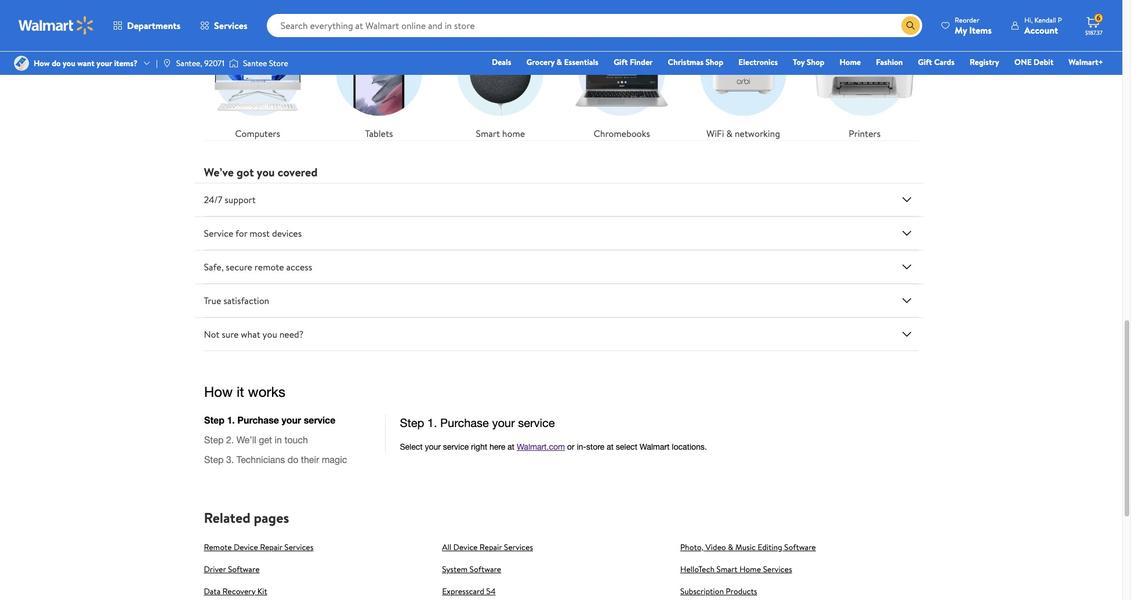 Task type: describe. For each thing, give the bounding box(es) containing it.
not sure what you need?
[[204, 328, 304, 341]]

system
[[442, 563, 468, 575]]

1 vertical spatial home
[[740, 563, 761, 575]]

satisfaction
[[224, 294, 269, 307]]

grocery & essentials link
[[521, 56, 604, 68]]

repair for all
[[480, 541, 502, 553]]

subscription products link
[[681, 585, 758, 597]]

how
[[34, 57, 50, 69]]

services inside popup button
[[214, 19, 248, 32]]

6
[[1097, 13, 1101, 23]]

home
[[502, 127, 525, 140]]

chromebooks
[[594, 127, 650, 140]]

2 vertical spatial you
[[263, 328, 277, 341]]

service for most devices
[[204, 227, 302, 240]]

you for got
[[257, 164, 275, 180]]

system software
[[442, 563, 501, 575]]

remote device repair services
[[204, 541, 314, 553]]

one debit link
[[1010, 56, 1059, 68]]

list containing computers
[[197, 10, 926, 140]]

most
[[250, 227, 270, 240]]

gift finder
[[614, 56, 653, 68]]

covered
[[278, 164, 318, 180]]

networking
[[735, 127, 780, 140]]

device for remote
[[234, 541, 258, 553]]

chromebooks link
[[568, 19, 676, 140]]

expresscard 54 link
[[442, 585, 496, 597]]

Walmart Site-Wide search field
[[267, 14, 923, 37]]

safe, secure remote access image
[[900, 260, 914, 274]]

device for all
[[454, 541, 478, 553]]

software for driver software
[[228, 563, 260, 575]]

photo,
[[681, 541, 704, 553]]

gift for gift cards
[[918, 56, 933, 68]]

services button
[[190, 12, 257, 39]]

kendall
[[1035, 15, 1057, 25]]

printers link
[[811, 19, 919, 140]]

account
[[1025, 24, 1059, 36]]

finder
[[630, 56, 653, 68]]

smart inside "link"
[[476, 127, 500, 140]]

24/7
[[204, 193, 222, 206]]

shop for toy shop
[[807, 56, 825, 68]]

search icon image
[[906, 21, 916, 30]]

2 horizontal spatial software
[[785, 541, 816, 553]]

santee store
[[243, 57, 288, 69]]

one
[[1015, 56, 1032, 68]]

all
[[442, 541, 452, 553]]

92071
[[204, 57, 225, 69]]

remote device repair services link
[[204, 541, 314, 553]]

smart home link
[[447, 19, 554, 140]]

deals link
[[487, 56, 517, 68]]

remote
[[204, 541, 232, 553]]

departments button
[[103, 12, 190, 39]]

expresscard
[[442, 585, 484, 597]]

grocery & essentials
[[527, 56, 599, 68]]

2 vertical spatial &
[[728, 541, 734, 553]]

all device repair services
[[442, 541, 533, 553]]

store
[[269, 57, 288, 69]]

devices
[[272, 227, 302, 240]]

true
[[204, 294, 221, 307]]

 image for how do you want your items?
[[14, 56, 29, 71]]

services for all
[[504, 541, 533, 553]]

santee
[[243, 57, 267, 69]]

wifi
[[707, 127, 724, 140]]

& for wifi
[[727, 127, 733, 140]]

editing
[[758, 541, 783, 553]]

what
[[241, 328, 260, 341]]

true satisfaction
[[204, 294, 269, 307]]

items
[[970, 24, 992, 36]]

electronics
[[739, 56, 778, 68]]

all device repair services link
[[442, 541, 533, 553]]

my
[[955, 24, 967, 36]]

walmart+
[[1069, 56, 1104, 68]]

hi,
[[1025, 15, 1033, 25]]

hellotech smart home services
[[681, 563, 792, 575]]

sure
[[222, 328, 239, 341]]

gift cards link
[[913, 56, 960, 68]]



Task type: locate. For each thing, give the bounding box(es) containing it.
repair up system software
[[480, 541, 502, 553]]

2 shop from the left
[[807, 56, 825, 68]]

1 horizontal spatial software
[[470, 563, 501, 575]]

$187.37
[[1086, 28, 1103, 37]]

products
[[726, 585, 758, 597]]

1 repair from the left
[[260, 541, 283, 553]]

0 vertical spatial you
[[63, 57, 75, 69]]

music
[[736, 541, 756, 553]]

registry
[[970, 56, 1000, 68]]

 image
[[229, 57, 238, 69]]

home link
[[835, 56, 866, 68]]

hellotech
[[681, 563, 715, 575]]

& right wifi
[[727, 127, 733, 140]]

santee, 92071
[[176, 57, 225, 69]]

software for system software
[[470, 563, 501, 575]]

related
[[204, 508, 251, 527]]

home down "photo, video & music editing software" link
[[740, 563, 761, 575]]

do
[[52, 57, 61, 69]]

p
[[1058, 15, 1063, 25]]

gift left 'finder'
[[614, 56, 628, 68]]

services for hellotech
[[763, 563, 792, 575]]

printers
[[849, 127, 881, 140]]

you right do
[[63, 57, 75, 69]]

computers link
[[204, 19, 312, 140]]

0 horizontal spatial software
[[228, 563, 260, 575]]

2 gift from the left
[[918, 56, 933, 68]]

1 horizontal spatial repair
[[480, 541, 502, 553]]

2 repair from the left
[[480, 541, 502, 553]]

hellotech smart home services link
[[681, 563, 792, 575]]

shop right 'toy'
[[807, 56, 825, 68]]

services for remote
[[284, 541, 314, 553]]

repair
[[260, 541, 283, 553], [480, 541, 502, 553]]

 image right |
[[162, 59, 172, 68]]

shop
[[706, 56, 724, 68], [807, 56, 825, 68]]

0 horizontal spatial shop
[[706, 56, 724, 68]]

1 vertical spatial smart
[[717, 563, 738, 575]]

driver
[[204, 563, 226, 575]]

not
[[204, 328, 220, 341]]

computers
[[235, 127, 280, 140]]

expresscard 54
[[442, 585, 496, 597]]

1 vertical spatial &
[[727, 127, 733, 140]]

toy shop link
[[788, 56, 830, 68]]

 image
[[14, 56, 29, 71], [162, 59, 172, 68]]

you right what
[[263, 328, 277, 341]]

you for do
[[63, 57, 75, 69]]

software right editing
[[785, 541, 816, 553]]

0 vertical spatial smart
[[476, 127, 500, 140]]

& for grocery
[[557, 56, 562, 68]]

electronics link
[[734, 56, 783, 68]]

0 horizontal spatial device
[[234, 541, 258, 553]]

2 device from the left
[[454, 541, 478, 553]]

toy shop
[[793, 56, 825, 68]]

smart
[[476, 127, 500, 140], [717, 563, 738, 575]]

for
[[236, 227, 247, 240]]

registry link
[[965, 56, 1005, 68]]

driver software
[[204, 563, 260, 575]]

santee,
[[176, 57, 202, 69]]

true satisfaction image
[[900, 294, 914, 307]]

reorder
[[955, 15, 980, 25]]

smart up subscription products
[[717, 563, 738, 575]]

recovery
[[223, 585, 256, 597]]

grocery
[[527, 56, 555, 68]]

0 horizontal spatial smart
[[476, 127, 500, 140]]

1 horizontal spatial smart
[[717, 563, 738, 575]]

gift left cards
[[918, 56, 933, 68]]

debit
[[1034, 56, 1054, 68]]

christmas shop
[[668, 56, 724, 68]]

service for most devices image
[[900, 226, 914, 240]]

list
[[197, 10, 926, 140]]

essentials
[[564, 56, 599, 68]]

system software link
[[442, 563, 501, 575]]

1 horizontal spatial gift
[[918, 56, 933, 68]]

one debit
[[1015, 56, 1054, 68]]

service
[[204, 227, 233, 240]]

smart left home
[[476, 127, 500, 140]]

gift finder link
[[609, 56, 658, 68]]

1 shop from the left
[[706, 56, 724, 68]]

0 horizontal spatial  image
[[14, 56, 29, 71]]

kit
[[258, 585, 267, 597]]

smart home
[[476, 127, 525, 140]]

repair down pages
[[260, 541, 283, 553]]

1 horizontal spatial home
[[840, 56, 861, 68]]

24/7 support
[[204, 193, 256, 206]]

1 horizontal spatial shop
[[807, 56, 825, 68]]

walmart image
[[19, 16, 94, 35]]

 image for santee, 92071
[[162, 59, 172, 68]]

tablets
[[365, 127, 393, 140]]

got
[[237, 164, 254, 180]]

device right the all
[[454, 541, 478, 553]]

6 $187.37
[[1086, 13, 1103, 37]]

0 vertical spatial &
[[557, 56, 562, 68]]

device up driver software
[[234, 541, 258, 553]]

pages
[[254, 508, 289, 527]]

fashion link
[[871, 56, 908, 68]]

0 vertical spatial home
[[840, 56, 861, 68]]

0 horizontal spatial repair
[[260, 541, 283, 553]]

gift cards
[[918, 56, 955, 68]]

video
[[706, 541, 726, 553]]

software down all device repair services
[[470, 563, 501, 575]]

 image left how
[[14, 56, 29, 71]]

24/7 support image
[[900, 193, 914, 207]]

photo, video & music editing software
[[681, 541, 816, 553]]

driver software link
[[204, 563, 260, 575]]

1 gift from the left
[[614, 56, 628, 68]]

secure
[[226, 260, 252, 273]]

wifi & networking link
[[690, 19, 797, 140]]

1 horizontal spatial device
[[454, 541, 478, 553]]

repair for remote
[[260, 541, 283, 553]]

you right got
[[257, 164, 275, 180]]

data
[[204, 585, 221, 597]]

& right grocery
[[557, 56, 562, 68]]

deals
[[492, 56, 511, 68]]

home left fashion in the top of the page
[[840, 56, 861, 68]]

software up recovery
[[228, 563, 260, 575]]

cards
[[935, 56, 955, 68]]

safe, secure remote access
[[204, 260, 312, 273]]

items?
[[114, 57, 138, 69]]

need?
[[280, 328, 304, 341]]

gift for gift finder
[[614, 56, 628, 68]]

data recovery kit link
[[204, 585, 267, 597]]

want
[[77, 57, 95, 69]]

subscription
[[681, 585, 724, 597]]

we've got you covered
[[204, 164, 318, 180]]

software
[[785, 541, 816, 553], [228, 563, 260, 575], [470, 563, 501, 575]]

0 horizontal spatial gift
[[614, 56, 628, 68]]

data recovery kit
[[204, 585, 267, 597]]

services
[[214, 19, 248, 32], [284, 541, 314, 553], [504, 541, 533, 553], [763, 563, 792, 575]]

we've
[[204, 164, 234, 180]]

Search search field
[[267, 14, 923, 37]]

christmas shop link
[[663, 56, 729, 68]]

access
[[286, 260, 312, 273]]

hi, kendall p account
[[1025, 15, 1063, 36]]

fashion
[[876, 56, 903, 68]]

54
[[486, 585, 496, 597]]

& left "music"
[[728, 541, 734, 553]]

1 vertical spatial you
[[257, 164, 275, 180]]

support
[[225, 193, 256, 206]]

1 horizontal spatial  image
[[162, 59, 172, 68]]

1 device from the left
[[234, 541, 258, 553]]

0 horizontal spatial home
[[740, 563, 761, 575]]

shop right christmas
[[706, 56, 724, 68]]

not sure what you need? image
[[900, 327, 914, 341]]

shop for christmas shop
[[706, 56, 724, 68]]

safe,
[[204, 260, 224, 273]]

how do you want your items?
[[34, 57, 138, 69]]



Task type: vqa. For each thing, say whether or not it's contained in the screenshot.
Store
yes



